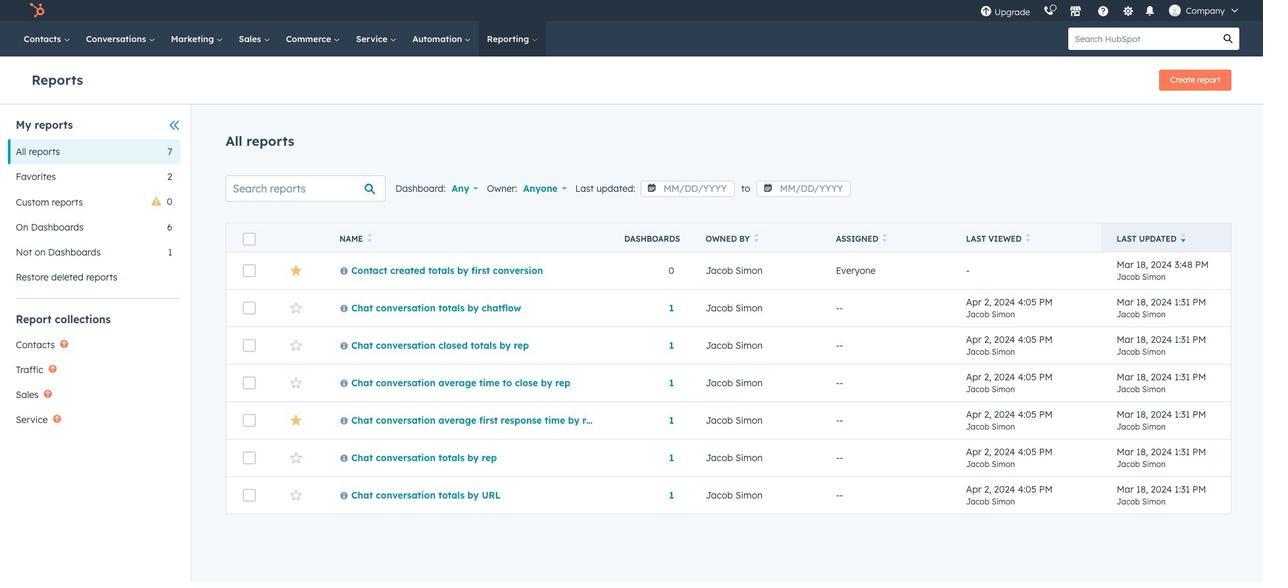 Task type: vqa. For each thing, say whether or not it's contained in the screenshot.
Notifications image
no



Task type: describe. For each thing, give the bounding box(es) containing it.
1 mm/dd/yyyy text field from the left
[[641, 181, 735, 197]]

jacob simon image
[[1169, 5, 1181, 16]]

descending sort. press to sort ascending. element
[[1181, 234, 1186, 245]]

report collections element
[[8, 313, 180, 433]]

Search reports search field
[[226, 176, 386, 202]]

report filters element
[[8, 118, 180, 290]]

Search HubSpot search field
[[1068, 28, 1217, 50]]

2 mm/dd/yyyy text field from the left
[[757, 181, 851, 197]]

2 press to sort. element from the left
[[754, 234, 759, 245]]

3 press to sort. image from the left
[[882, 234, 887, 243]]



Task type: locate. For each thing, give the bounding box(es) containing it.
marketplaces image
[[1070, 6, 1081, 18]]

banner
[[32, 66, 1232, 91]]

press to sort. element
[[367, 234, 372, 245], [754, 234, 759, 245], [882, 234, 887, 245], [1026, 234, 1031, 245]]

2 press to sort. image from the left
[[754, 234, 759, 243]]

1 horizontal spatial mm/dd/yyyy text field
[[757, 181, 851, 197]]

4 press to sort. image from the left
[[1026, 234, 1031, 243]]

0 horizontal spatial mm/dd/yyyy text field
[[641, 181, 735, 197]]

press to sort. image
[[367, 234, 372, 243], [754, 234, 759, 243], [882, 234, 887, 243], [1026, 234, 1031, 243]]

menu
[[974, 0, 1247, 21]]

1 press to sort. image from the left
[[367, 234, 372, 243]]

3 press to sort. element from the left
[[882, 234, 887, 245]]

descending sort. press to sort ascending. image
[[1181, 234, 1186, 243]]

1 press to sort. element from the left
[[367, 234, 372, 245]]

4 press to sort. element from the left
[[1026, 234, 1031, 245]]

MM/DD/YYYY text field
[[641, 181, 735, 197], [757, 181, 851, 197]]



